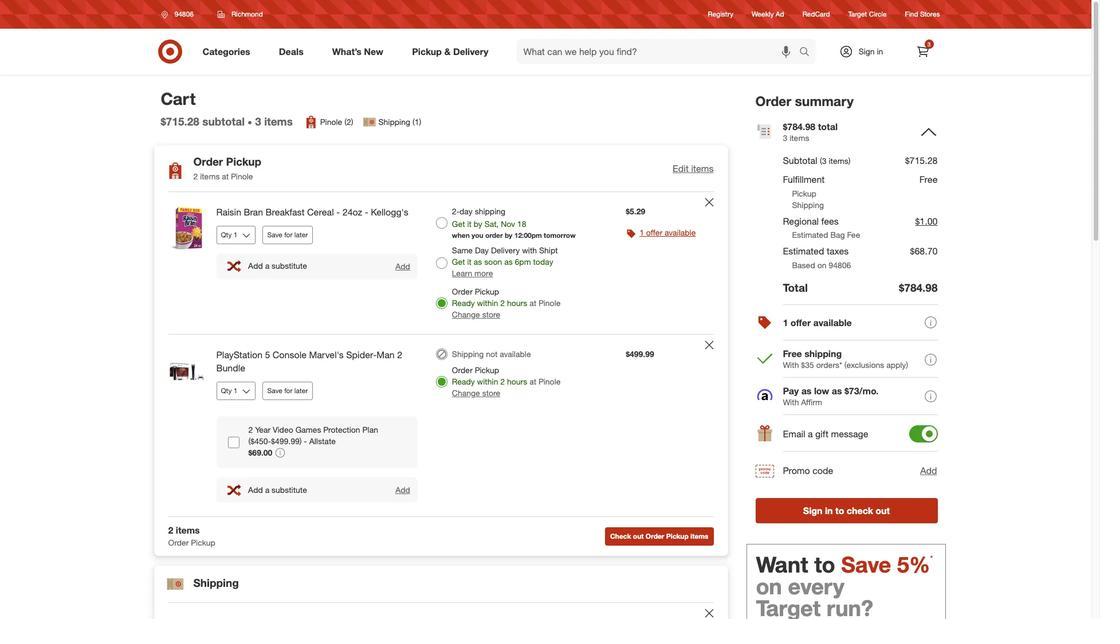 Task type: describe. For each thing, give the bounding box(es) containing it.
free for free shipping with $35 orders* (exclusions apply)
[[784, 348, 803, 360]]

it inside '2-day shipping get it by sat, nov 18 when you order by 12:00pm tomorrow'
[[468, 219, 472, 229]]

check out order pickup items
[[611, 532, 709, 541]]

what's new
[[332, 46, 384, 57]]

change store button for 1st 'store pickup' option from the bottom
[[452, 388, 501, 399]]

3 cart item ready to fulfill group from the top
[[155, 603, 728, 619]]

get inside '2-day shipping get it by sat, nov 18 when you order by 12:00pm tomorrow'
[[452, 219, 465, 229]]

more
[[475, 268, 493, 278]]

$784.98 total 3 items
[[784, 121, 838, 143]]

3 for 3
[[928, 41, 931, 48]]

$35
[[802, 360, 815, 370]]

0 vertical spatial add button
[[395, 261, 411, 272]]

1 horizontal spatial -
[[337, 206, 340, 218]]

not
[[486, 349, 498, 359]]

breakfast
[[266, 206, 305, 218]]

cart item ready to fulfill group containing playstation 5 console marvel's spider-man 2 bundle
[[155, 335, 728, 517]]

want
[[757, 552, 809, 578]]

1 change from the top
[[452, 310, 480, 319]]

to inside button
[[836, 505, 845, 517]]

items inside order pickup 2 items at pinole
[[200, 172, 220, 181]]

email a gift message
[[784, 428, 869, 440]]

0 vertical spatial by
[[474, 219, 483, 229]]

raisin
[[216, 206, 241, 218]]

shipping not available
[[452, 349, 531, 359]]

6pm
[[515, 257, 531, 267]]

estimated taxes
[[784, 246, 849, 257]]

pickup inside '2 items order pickup'
[[191, 538, 215, 548]]

apply)
[[887, 360, 909, 370]]

$5.29
[[626, 206, 646, 216]]

pickup inside pickup shipping
[[793, 188, 817, 198]]

richmond
[[232, 10, 263, 18]]

delivery for &
[[454, 46, 489, 57]]

3 inside $784.98 total 3 items
[[784, 133, 788, 143]]

cart
[[161, 88, 196, 109]]

0 horizontal spatial on
[[757, 574, 783, 600]]

2 items order pickup
[[168, 525, 215, 548]]

subtotal
[[203, 115, 245, 128]]

deals
[[279, 46, 304, 57]]

categories
[[203, 46, 250, 57]]

allstate
[[309, 436, 336, 446]]

spider-
[[346, 349, 377, 361]]

order inside '2 items order pickup'
[[168, 538, 189, 548]]

shipt
[[540, 245, 558, 255]]

$784.98 for $784.98 total 3 items
[[784, 121, 816, 132]]

order pickup ready within 2 hours at pinole change store for 1st 'store pickup' option from the bottom
[[452, 365, 561, 398]]

kellogg's
[[371, 206, 409, 218]]

cereal
[[307, 206, 334, 218]]

same
[[452, 245, 473, 255]]

bran
[[244, 206, 263, 218]]

based
[[793, 260, 816, 270]]

promo code
[[784, 465, 834, 477]]

today
[[534, 257, 554, 267]]

none radio inside cart item ready to fulfill group
[[436, 349, 448, 360]]

pay as low as $73/mo. with affirm
[[784, 386, 879, 407]]

at for 1st 'store pickup' option
[[530, 298, 537, 308]]

save for breakfast
[[267, 230, 283, 239]]

check
[[611, 532, 632, 541]]

for for breakfast
[[285, 230, 293, 239]]

2 vertical spatial add button
[[395, 485, 411, 496]]

2 year video games protection plan ($450-$499.99) - allstate
[[249, 425, 378, 446]]

find
[[906, 10, 919, 19]]

in for sign in to check out
[[826, 505, 834, 517]]

games
[[296, 425, 321, 434]]

orders*
[[817, 360, 843, 370]]

*
[[931, 554, 934, 563]]

2 vertical spatial available
[[500, 349, 531, 359]]

shipping up regional fees
[[793, 200, 825, 210]]

(3
[[821, 156, 827, 166]]

with
[[522, 245, 537, 255]]

new
[[364, 46, 384, 57]]

as up affirm
[[802, 386, 812, 397]]

order pickup ready within 2 hours at pinole change store for 1st 'store pickup' option
[[452, 287, 561, 319]]

edit items
[[673, 163, 714, 174]]

categories link
[[193, 39, 265, 64]]

1 horizontal spatial offer
[[791, 317, 811, 329]]

nov
[[501, 219, 515, 229]]

total
[[784, 281, 808, 294]]

hours for 1st 'store pickup' option
[[507, 298, 528, 308]]

1 store pickup radio from the top
[[436, 298, 448, 309]]

1 vertical spatial add button
[[920, 464, 938, 478]]

within for 1st 'store pickup' option
[[477, 298, 499, 308]]

pinole inside list
[[320, 117, 342, 127]]

subtotal
[[784, 155, 818, 167]]

3 items
[[255, 115, 293, 128]]

summary
[[796, 93, 854, 109]]

check out order pickup items button
[[606, 527, 714, 546]]

list containing pinole (2)
[[304, 115, 422, 129]]

a for the top add button
[[265, 261, 270, 271]]

for for console
[[285, 386, 293, 395]]

every
[[789, 574, 845, 600]]

1 vertical spatial 94806
[[829, 260, 852, 270]]

same day delivery with shipt get it as soon as 6pm today learn more
[[452, 245, 558, 278]]

1 horizontal spatial on
[[818, 260, 827, 270]]

delivery for day
[[491, 245, 520, 255]]

store for change store button corresponding to 1st 'store pickup' option
[[483, 310, 501, 319]]

as down day
[[474, 257, 482, 267]]

raisin bran breakfast cereal - 24oz - kellogg's
[[216, 206, 409, 218]]

raisin bran breakfast cereal - 24oz - kellogg's image
[[164, 206, 210, 252]]

weekly ad
[[752, 10, 785, 19]]

order pickup 2 items at pinole
[[194, 155, 262, 181]]

store for change store button corresponding to 1st 'store pickup' option from the bottom
[[483, 388, 501, 398]]

within for 1st 'store pickup' option from the bottom
[[477, 377, 499, 386]]

1 vertical spatial by
[[505, 231, 513, 240]]

check
[[847, 505, 874, 517]]

regional
[[784, 215, 819, 227]]

tomorrow
[[544, 231, 576, 240]]

($450-
[[249, 436, 271, 446]]

order inside check out order pickup items button
[[646, 532, 665, 541]]

regional fees
[[784, 215, 839, 227]]

1 vertical spatial to
[[815, 552, 836, 578]]

shipping for shipping
[[194, 576, 239, 590]]

soon
[[485, 257, 502, 267]]

registry link
[[708, 9, 734, 19]]

stores
[[921, 10, 941, 19]]

promo
[[784, 465, 811, 477]]

$68.70
[[911, 246, 938, 257]]

pinole inside order pickup 2 items at pinole
[[231, 172, 253, 181]]

1 horizontal spatial 1
[[784, 317, 789, 329]]

day
[[475, 245, 489, 255]]

save for console
[[267, 386, 283, 395]]

save for later for console
[[267, 386, 308, 395]]

playstation
[[216, 349, 263, 361]]

shipping for shipping (1)
[[379, 117, 411, 127]]

richmond button
[[210, 4, 271, 25]]

Service plan checkbox
[[228, 437, 239, 448]]

total
[[819, 121, 838, 132]]

at inside order pickup 2 items at pinole
[[222, 172, 229, 181]]

as right low
[[832, 386, 843, 397]]

affirm
[[802, 398, 823, 407]]

target circle link
[[849, 9, 887, 19]]

fulfillment
[[784, 174, 825, 185]]

hours for 1st 'store pickup' option from the bottom
[[507, 377, 528, 386]]

5%
[[898, 552, 931, 578]]

2 vertical spatial save
[[842, 552, 892, 578]]

save for later for breakfast
[[267, 230, 308, 239]]

a for bottommost add button
[[265, 485, 270, 495]]

2-day shipping get it by sat, nov 18 when you order by 12:00pm tomorrow
[[452, 206, 576, 240]]

order inside order pickup 2 items at pinole
[[194, 155, 223, 168]]

console
[[273, 349, 307, 361]]

0 vertical spatial available
[[665, 228, 696, 237]]

items inside $784.98 total 3 items
[[790, 133, 810, 143]]

edit items button
[[673, 162, 714, 175]]

(1)
[[413, 117, 422, 127]]

later for console
[[295, 386, 308, 395]]

free for free
[[920, 174, 938, 185]]

12:00pm
[[515, 231, 542, 240]]

based on 94806
[[793, 260, 852, 270]]

taxes
[[827, 246, 849, 257]]

pickup inside check out order pickup items button
[[667, 532, 689, 541]]



Task type: locate. For each thing, give the bounding box(es) containing it.
to left the check
[[836, 505, 845, 517]]

1 horizontal spatial available
[[665, 228, 696, 237]]

2 store from the top
[[483, 388, 501, 398]]

0 horizontal spatial to
[[815, 552, 836, 578]]

want to save 5% *
[[757, 552, 934, 578]]

1 horizontal spatial out
[[876, 505, 891, 517]]

circle
[[870, 10, 887, 19]]

2 substitute from the top
[[272, 485, 307, 495]]

with left $35
[[784, 360, 800, 370]]

1 down $5.29
[[640, 228, 644, 237]]

2 inside '2 items order pickup'
[[168, 525, 173, 536]]

delivery
[[454, 46, 489, 57], [491, 245, 520, 255]]

shipping
[[475, 206, 506, 216], [805, 348, 842, 360]]

substitute down $69.00
[[272, 485, 307, 495]]

save for later down "breakfast"
[[267, 230, 308, 239]]

1 hours from the top
[[507, 298, 528, 308]]

1 vertical spatial within
[[477, 377, 499, 386]]

store down shipping not available on the left of the page
[[483, 388, 501, 398]]

0 horizontal spatial -
[[304, 436, 307, 446]]

1 vertical spatial a
[[809, 428, 813, 440]]

$69.00
[[249, 448, 273, 457]]

pickup shipping
[[793, 188, 825, 210]]

later down playstation 5 console marvel's spider-man 2 bundle
[[295, 386, 308, 395]]

1 vertical spatial $715.28
[[906, 155, 938, 167]]

1 change store button from the top
[[452, 309, 501, 321]]

cart item ready to fulfill group
[[155, 192, 728, 334], [155, 335, 728, 517], [155, 603, 728, 619]]

3 for 3 items
[[255, 115, 261, 128]]

items inside '2 items order pickup'
[[176, 525, 200, 536]]

when
[[452, 231, 470, 240]]

save for later button down "breakfast"
[[262, 226, 313, 244]]

2 hours from the top
[[507, 377, 528, 386]]

0 vertical spatial at
[[222, 172, 229, 181]]

2 with from the top
[[784, 398, 800, 407]]

1 cart item ready to fulfill group from the top
[[155, 192, 728, 334]]

get
[[452, 219, 465, 229], [452, 257, 465, 267]]

1 horizontal spatial delivery
[[491, 245, 520, 255]]

pickup & delivery
[[412, 46, 489, 57]]

1 vertical spatial change
[[452, 388, 480, 398]]

pickup inside order pickup 2 items at pinole
[[226, 155, 262, 168]]

protection
[[324, 425, 360, 434]]

sign down promo code on the right bottom of the page
[[804, 505, 823, 517]]

estimated down regional fees
[[793, 230, 829, 240]]

0 horizontal spatial offer
[[647, 228, 663, 237]]

2 it from the top
[[468, 257, 472, 267]]

94806 left richmond dropdown button
[[175, 10, 194, 18]]

1 vertical spatial free
[[784, 348, 803, 360]]

estimated for estimated bag fee
[[793, 230, 829, 240]]

shipping left 'not'
[[452, 349, 484, 359]]

2 later from the top
[[295, 386, 308, 395]]

as left 6pm
[[505, 257, 513, 267]]

ready for change store button corresponding to 1st 'store pickup' option
[[452, 298, 475, 308]]

5
[[265, 349, 270, 361]]

1 later from the top
[[295, 230, 308, 239]]

shipping inside list
[[379, 117, 411, 127]]

0 vertical spatial within
[[477, 298, 499, 308]]

in for sign in
[[878, 46, 884, 56]]

1 horizontal spatial 94806
[[829, 260, 852, 270]]

2 save for later from the top
[[267, 386, 308, 395]]

playstation 5 console marvel&#39;s spider-man 2 bundle image
[[164, 349, 210, 395]]

out inside sign in to check out button
[[876, 505, 891, 517]]

at up raisin
[[222, 172, 229, 181]]

1 order pickup ready within 2 hours at pinole change store from the top
[[452, 287, 561, 319]]

0 horizontal spatial delivery
[[454, 46, 489, 57]]

change store button down shipping not available on the left of the page
[[452, 388, 501, 399]]

at for 1st 'store pickup' option from the bottom
[[530, 377, 537, 386]]

estimated for estimated taxes
[[784, 246, 825, 257]]

1 vertical spatial substitute
[[272, 485, 307, 495]]

1 horizontal spatial shipping
[[805, 348, 842, 360]]

1 down total
[[784, 317, 789, 329]]

out inside check out order pickup items button
[[634, 532, 644, 541]]

1 vertical spatial 1 offer available
[[784, 317, 852, 329]]

$715.28 subtotal
[[161, 115, 245, 128]]

1 vertical spatial store
[[483, 388, 501, 398]]

get up when
[[452, 219, 465, 229]]

$784.98 inside $784.98 total 3 items
[[784, 121, 816, 132]]

3 right subtotal
[[255, 115, 261, 128]]

by
[[474, 219, 483, 229], [505, 231, 513, 240]]

you
[[472, 231, 484, 240]]

delivery inside same day delivery with shipt get it as soon as 6pm today learn more
[[491, 245, 520, 255]]

2 ready from the top
[[452, 377, 475, 386]]

1 save for later from the top
[[267, 230, 308, 239]]

$715.28 for $715.28
[[906, 155, 938, 167]]

$1.00 button
[[916, 213, 938, 230]]

0 vertical spatial change
[[452, 310, 480, 319]]

pickup inside pickup & delivery link
[[412, 46, 442, 57]]

ready
[[452, 298, 475, 308], [452, 377, 475, 386]]

add a substitute down $69.00
[[248, 485, 307, 495]]

free inside free shipping with $35 orders* (exclusions apply)
[[784, 348, 803, 360]]

save for later button down console
[[262, 382, 313, 400]]

get inside same day delivery with shipt get it as soon as 6pm today learn more
[[452, 257, 465, 267]]

change store button down learn more button
[[452, 309, 501, 321]]

$1.00
[[916, 215, 938, 227]]

ready for change store button corresponding to 1st 'store pickup' option from the bottom
[[452, 377, 475, 386]]

a left gift
[[809, 428, 813, 440]]

free shipping with $35 orders* (exclusions apply)
[[784, 348, 909, 370]]

change store button for 1st 'store pickup' option
[[452, 309, 501, 321]]

later
[[295, 230, 308, 239], [295, 386, 308, 395]]

redcard link
[[803, 9, 831, 19]]

0 horizontal spatial 1 offer available button
[[640, 227, 696, 239]]

add a substitute for bottommost add button
[[248, 485, 307, 495]]

1 horizontal spatial 1 offer available
[[784, 317, 852, 329]]

cart item ready to fulfill group containing raisin bran breakfast cereal - 24oz - kellogg's
[[155, 192, 728, 334]]

store
[[483, 310, 501, 319], [483, 388, 501, 398]]

shipping (1)
[[379, 117, 422, 127]]

0 vertical spatial offer
[[647, 228, 663, 237]]

get up learn on the left
[[452, 257, 465, 267]]

by down "nov"
[[505, 231, 513, 240]]

1 save for later button from the top
[[262, 226, 313, 244]]

94806
[[175, 10, 194, 18], [829, 260, 852, 270]]

add a substitute
[[248, 261, 307, 271], [248, 485, 307, 495]]

video
[[273, 425, 293, 434]]

Store pickup radio
[[436, 298, 448, 309], [436, 376, 448, 388]]

a down "breakfast"
[[265, 261, 270, 271]]

delivery right & on the left top of page
[[454, 46, 489, 57]]

shipping inside '2-day shipping get it by sat, nov 18 when you order by 12:00pm tomorrow'
[[475, 206, 506, 216]]

1 vertical spatial with
[[784, 398, 800, 407]]

playstation 5 console marvel's spider-man 2 bundle
[[216, 349, 403, 374]]

1 offer available down total
[[784, 317, 852, 329]]

shipping down '2 items order pickup' at the left
[[194, 576, 239, 590]]

with inside free shipping with $35 orders* (exclusions apply)
[[784, 360, 800, 370]]

within down shipping not available on the left of the page
[[477, 377, 499, 386]]

message
[[832, 428, 869, 440]]

2 change from the top
[[452, 388, 480, 398]]

1 within from the top
[[477, 298, 499, 308]]

by up you on the top
[[474, 219, 483, 229]]

0 vertical spatial add a substitute
[[248, 261, 307, 271]]

hours down 6pm
[[507, 298, 528, 308]]

2 horizontal spatial -
[[365, 206, 369, 218]]

find stores link
[[906, 9, 941, 19]]

shipping up orders*
[[805, 348, 842, 360]]

0 vertical spatial a
[[265, 261, 270, 271]]

2 vertical spatial a
[[265, 485, 270, 495]]

sign in link
[[830, 39, 902, 64]]

- inside 2 year video games protection plan ($450-$499.99) - allstate
[[304, 436, 307, 446]]

at down shipping not available on the left of the page
[[530, 377, 537, 386]]

1 horizontal spatial 3
[[784, 133, 788, 143]]

estimated
[[793, 230, 829, 240], [784, 246, 825, 257]]

day
[[460, 206, 473, 216]]

items inside dropdown button
[[692, 163, 714, 174]]

it up learn more button
[[468, 257, 472, 267]]

free up $35
[[784, 348, 803, 360]]

in inside button
[[826, 505, 834, 517]]

- down games
[[304, 436, 307, 446]]

What can we help you find? suggestions appear below search field
[[517, 39, 802, 64]]

1 vertical spatial get
[[452, 257, 465, 267]]

save for later button for console
[[262, 382, 313, 400]]

1 vertical spatial delivery
[[491, 245, 520, 255]]

0 vertical spatial to
[[836, 505, 845, 517]]

0 horizontal spatial shipping
[[475, 206, 506, 216]]

2 get from the top
[[452, 257, 465, 267]]

1 vertical spatial in
[[826, 505, 834, 517]]

18
[[518, 219, 527, 229]]

delivery up soon
[[491, 245, 520, 255]]

94806 inside dropdown button
[[175, 10, 194, 18]]

3 link
[[911, 39, 936, 64]]

$499.99)
[[271, 436, 302, 446]]

1 vertical spatial offer
[[791, 317, 811, 329]]

sign in to check out
[[804, 505, 891, 517]]

save
[[267, 230, 283, 239], [267, 386, 283, 395], [842, 552, 892, 578]]

1 get from the top
[[452, 219, 465, 229]]

0 vertical spatial save
[[267, 230, 283, 239]]

0 vertical spatial save for later
[[267, 230, 308, 239]]

2 inside order pickup 2 items at pinole
[[194, 172, 198, 181]]

save down "breakfast"
[[267, 230, 283, 239]]

playstation 5 console marvel's spider-man 2 bundle link
[[216, 349, 418, 375]]

change down shipping not available on the left of the page
[[452, 388, 480, 398]]

for down "breakfast"
[[285, 230, 293, 239]]

1 horizontal spatial 1 offer available button
[[756, 305, 938, 341]]

$784.98 for $784.98
[[900, 281, 938, 294]]

None radio
[[436, 349, 448, 360]]

1 vertical spatial save for later
[[267, 386, 308, 395]]

0 horizontal spatial $784.98
[[784, 121, 816, 132]]

learn more button
[[452, 268, 493, 279]]

0 horizontal spatial 1 offer available
[[640, 228, 696, 237]]

what's
[[332, 46, 362, 57]]

1 offer available inside button
[[784, 317, 852, 329]]

order pickup ready within 2 hours at pinole change store down 'not'
[[452, 365, 561, 398]]

0 horizontal spatial available
[[500, 349, 531, 359]]

$784.98 down the $68.70
[[900, 281, 938, 294]]

1 vertical spatial out
[[634, 532, 644, 541]]

2 for from the top
[[285, 386, 293, 395]]

1 offer available inside cart item ready to fulfill group
[[640, 228, 696, 237]]

2 within from the top
[[477, 377, 499, 386]]

None radio
[[436, 217, 448, 229], [436, 257, 448, 269], [436, 217, 448, 229], [436, 257, 448, 269]]

it inside same day delivery with shipt get it as soon as 6pm today learn more
[[468, 257, 472, 267]]

with down pay at the right bottom of the page
[[784, 398, 800, 407]]

1 vertical spatial available
[[814, 317, 852, 329]]

94806 down taxes
[[829, 260, 852, 270]]

0 vertical spatial estimated
[[793, 230, 829, 240]]

shipping inside cart item ready to fulfill group
[[452, 349, 484, 359]]

$784.98 down order summary
[[784, 121, 816, 132]]

1 vertical spatial 1 offer available button
[[756, 305, 938, 341]]

list
[[304, 115, 422, 129]]

search
[[794, 47, 822, 58]]

2 vertical spatial 3
[[784, 133, 788, 143]]

save for later button
[[262, 226, 313, 244], [262, 382, 313, 400]]

1 with from the top
[[784, 360, 800, 370]]

2 inside playstation 5 console marvel's spider-man 2 bundle
[[397, 349, 403, 361]]

1 vertical spatial later
[[295, 386, 308, 395]]

0 vertical spatial in
[[878, 46, 884, 56]]

&
[[445, 46, 451, 57]]

0 vertical spatial save for later button
[[262, 226, 313, 244]]

save for later button for breakfast
[[262, 226, 313, 244]]

target circle
[[849, 10, 887, 19]]

ready down shipping not available on the left of the page
[[452, 377, 475, 386]]

2 vertical spatial cart item ready to fulfill group
[[155, 603, 728, 619]]

1 offer available
[[640, 228, 696, 237], [784, 317, 852, 329]]

shipping left (1)
[[379, 117, 411, 127]]

pinole (2)
[[320, 117, 354, 127]]

items)
[[829, 156, 851, 166]]

1 store from the top
[[483, 310, 501, 319]]

1 vertical spatial at
[[530, 298, 537, 308]]

learn
[[452, 268, 473, 278]]

what's new link
[[323, 39, 398, 64]]

shipping up the sat,
[[475, 206, 506, 216]]

2 save for later button from the top
[[262, 382, 313, 400]]

save for later down console
[[267, 386, 308, 395]]

2 cart item ready to fulfill group from the top
[[155, 335, 728, 517]]

pinole
[[320, 117, 342, 127], [231, 172, 253, 181], [539, 298, 561, 308], [539, 377, 561, 386]]

substitute for the top add button
[[272, 261, 307, 271]]

2 add a substitute from the top
[[248, 485, 307, 495]]

0 horizontal spatial 3
[[255, 115, 261, 128]]

1 offer available button
[[640, 227, 696, 239], [756, 305, 938, 341]]

0 horizontal spatial out
[[634, 532, 644, 541]]

1 it from the top
[[468, 219, 472, 229]]

estimated up based
[[784, 246, 825, 257]]

with inside pay as low as $73/mo. with affirm
[[784, 398, 800, 407]]

subtotal (3 items)
[[784, 155, 851, 167]]

raisin bran breakfast cereal - 24oz - kellogg's link
[[216, 206, 418, 219]]

1 vertical spatial sign
[[804, 505, 823, 517]]

1 vertical spatial 3
[[255, 115, 261, 128]]

0 vertical spatial store pickup radio
[[436, 298, 448, 309]]

0 horizontal spatial 94806
[[175, 10, 194, 18]]

in left the check
[[826, 505, 834, 517]]

sign down the target circle link
[[859, 46, 875, 56]]

redcard
[[803, 10, 831, 19]]

substitute down "breakfast"
[[272, 261, 307, 271]]

out right the check
[[876, 505, 891, 517]]

1 vertical spatial ready
[[452, 377, 475, 386]]

out right check
[[634, 532, 644, 541]]

deals link
[[269, 39, 318, 64]]

94806 button
[[154, 4, 206, 25]]

ready down learn on the left
[[452, 298, 475, 308]]

in down 'circle'
[[878, 46, 884, 56]]

1 vertical spatial change store button
[[452, 388, 501, 399]]

1 horizontal spatial $784.98
[[900, 281, 938, 294]]

0 horizontal spatial $715.28
[[161, 115, 199, 128]]

hours down shipping not available on the left of the page
[[507, 377, 528, 386]]

within
[[477, 298, 499, 308], [477, 377, 499, 386]]

3 up the subtotal at the top right
[[784, 133, 788, 143]]

sat,
[[485, 219, 499, 229]]

2 horizontal spatial available
[[814, 317, 852, 329]]

a down $69.00
[[265, 485, 270, 495]]

1 vertical spatial store pickup radio
[[436, 376, 448, 388]]

2 change store button from the top
[[452, 388, 501, 399]]

1 ready from the top
[[452, 298, 475, 308]]

1 horizontal spatial sign
[[859, 46, 875, 56]]

affirm image
[[756, 388, 774, 406], [758, 389, 773, 401]]

add a substitute down "breakfast"
[[248, 261, 307, 271]]

- left 24oz
[[337, 206, 340, 218]]

later for breakfast
[[295, 230, 308, 239]]

1 offer available down $5.29
[[640, 228, 696, 237]]

1 vertical spatial cart item ready to fulfill group
[[155, 335, 728, 517]]

find stores
[[906, 10, 941, 19]]

1 inside cart item ready to fulfill group
[[640, 228, 644, 237]]

items inside button
[[691, 532, 709, 541]]

1 horizontal spatial to
[[836, 505, 845, 517]]

1 vertical spatial add a substitute
[[248, 485, 307, 495]]

$73/mo.
[[845, 386, 879, 397]]

available
[[665, 228, 696, 237], [814, 317, 852, 329], [500, 349, 531, 359]]

later down raisin bran breakfast cereal - 24oz - kellogg's
[[295, 230, 308, 239]]

1 vertical spatial shipping
[[805, 348, 842, 360]]

bundle
[[216, 362, 245, 374]]

shipping for shipping not available
[[452, 349, 484, 359]]

0 vertical spatial hours
[[507, 298, 528, 308]]

at down 6pm
[[530, 298, 537, 308]]

email
[[784, 428, 806, 440]]

0 vertical spatial with
[[784, 360, 800, 370]]

fees
[[822, 215, 839, 227]]

2 vertical spatial at
[[530, 377, 537, 386]]

0 vertical spatial ready
[[452, 298, 475, 308]]

$715.28 for $715.28 subtotal
[[161, 115, 199, 128]]

items
[[264, 115, 293, 128], [790, 133, 810, 143], [692, 163, 714, 174], [200, 172, 220, 181], [176, 525, 200, 536], [691, 532, 709, 541]]

add a substitute for the top add button
[[248, 261, 307, 271]]

save left 5%
[[842, 552, 892, 578]]

(2)
[[345, 117, 354, 127]]

1 vertical spatial order pickup ready within 2 hours at pinole change store
[[452, 365, 561, 398]]

0 vertical spatial delivery
[[454, 46, 489, 57]]

0 vertical spatial 3
[[928, 41, 931, 48]]

- right 24oz
[[365, 206, 369, 218]]

order pickup ready within 2 hours at pinole change store down more
[[452, 287, 561, 319]]

substitute for bottommost add button
[[272, 485, 307, 495]]

store up shipping not available on the left of the page
[[483, 310, 501, 319]]

edit
[[673, 163, 689, 174]]

1 add a substitute from the top
[[248, 261, 307, 271]]

1 vertical spatial for
[[285, 386, 293, 395]]

for down console
[[285, 386, 293, 395]]

sign inside button
[[804, 505, 823, 517]]

within down more
[[477, 298, 499, 308]]

1 for from the top
[[285, 230, 293, 239]]

save down 5
[[267, 386, 283, 395]]

0 vertical spatial free
[[920, 174, 938, 185]]

3 down stores
[[928, 41, 931, 48]]

2 order pickup ready within 2 hours at pinole change store from the top
[[452, 365, 561, 398]]

0 vertical spatial on
[[818, 260, 827, 270]]

low
[[815, 386, 830, 397]]

it down day
[[468, 219, 472, 229]]

to right want
[[815, 552, 836, 578]]

shipping inside free shipping with $35 orders* (exclusions apply)
[[805, 348, 842, 360]]

1 substitute from the top
[[272, 261, 307, 271]]

change down learn on the left
[[452, 310, 480, 319]]

0 horizontal spatial 1
[[640, 228, 644, 237]]

sign for sign in
[[859, 46, 875, 56]]

1 offer available button up free shipping with $35 orders* (exclusions apply)
[[756, 305, 938, 341]]

0 horizontal spatial in
[[826, 505, 834, 517]]

3 inside 3 link
[[928, 41, 931, 48]]

0 vertical spatial 1
[[640, 228, 644, 237]]

0 vertical spatial store
[[483, 310, 501, 319]]

1 vertical spatial save for later button
[[262, 382, 313, 400]]

registry
[[708, 10, 734, 19]]

0 vertical spatial substitute
[[272, 261, 307, 271]]

at
[[222, 172, 229, 181], [530, 298, 537, 308], [530, 377, 537, 386]]

1 vertical spatial save
[[267, 386, 283, 395]]

0 vertical spatial 1 offer available button
[[640, 227, 696, 239]]

free up $1.00
[[920, 174, 938, 185]]

on left every
[[757, 574, 783, 600]]

$784.98
[[784, 121, 816, 132], [900, 281, 938, 294]]

1 offer available button down $5.29
[[640, 227, 696, 239]]

0 vertical spatial shipping
[[475, 206, 506, 216]]

sign in to check out button
[[756, 499, 938, 524]]

on down estimated taxes
[[818, 260, 827, 270]]

bag
[[831, 230, 846, 240]]

2 store pickup radio from the top
[[436, 376, 448, 388]]

2 inside 2 year video games protection plan ($450-$499.99) - allstate
[[249, 425, 253, 434]]

sign for sign in to check out
[[804, 505, 823, 517]]

weekly ad link
[[752, 9, 785, 19]]

0 vertical spatial out
[[876, 505, 891, 517]]

pickup & delivery link
[[403, 39, 503, 64]]



Task type: vqa. For each thing, say whether or not it's contained in the screenshot.
cart item ready to fulfill group
yes



